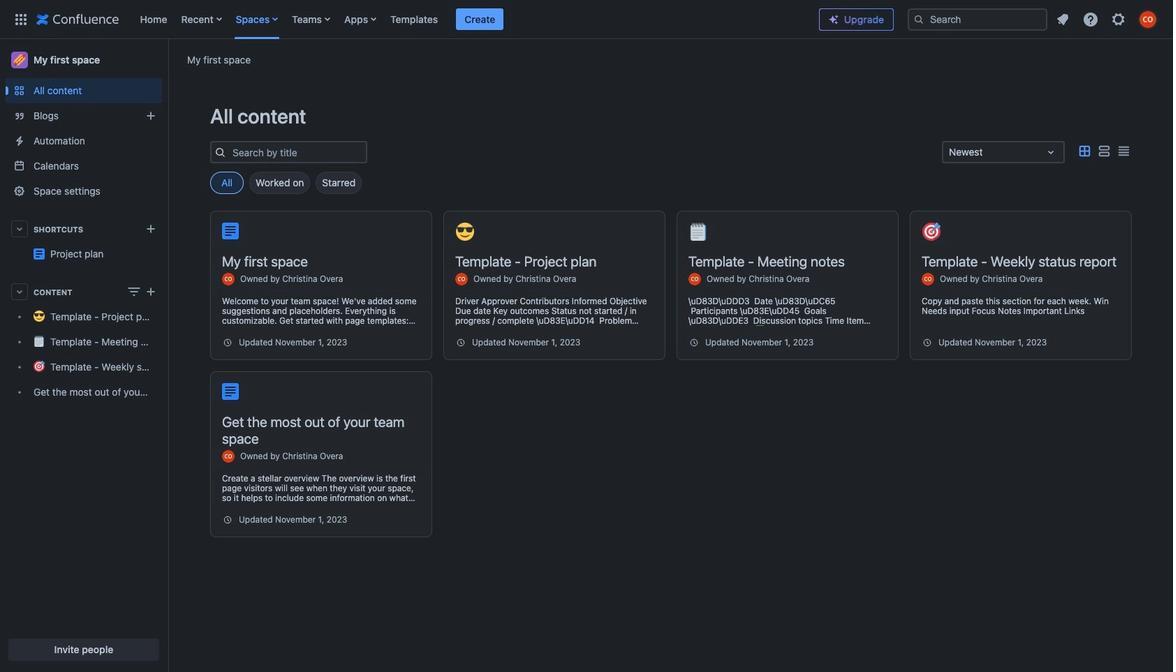 Task type: vqa. For each thing, say whether or not it's contained in the screenshot.
Space ELEMENT
yes



Task type: locate. For each thing, give the bounding box(es) containing it.
list item inside list
[[456, 8, 504, 30]]

:notepad_spiral: image
[[690, 223, 708, 241]]

Search field
[[908, 8, 1048, 30]]

tree
[[6, 305, 162, 405]]

cards image
[[1077, 143, 1094, 160]]

create a page image
[[143, 284, 159, 300]]

None text field
[[950, 145, 952, 159]]

open image
[[1043, 144, 1060, 161]]

0 horizontal spatial list
[[133, 0, 808, 39]]

list image
[[1096, 143, 1113, 160]]

change view image
[[126, 284, 143, 300]]

list for premium image
[[1051, 7, 1165, 32]]

global element
[[8, 0, 808, 39]]

search image
[[914, 14, 925, 25]]

list item
[[456, 8, 504, 30]]

:dart: image
[[923, 223, 941, 241], [923, 223, 941, 241]]

1 horizontal spatial list
[[1051, 7, 1165, 32]]

page image
[[222, 384, 239, 400]]

None search field
[[908, 8, 1048, 30]]

:notepad_spiral: image
[[690, 223, 708, 241]]

profile picture image
[[222, 273, 235, 286], [456, 273, 468, 286], [689, 273, 702, 286], [922, 273, 935, 286], [222, 451, 235, 463]]

create a blog image
[[143, 108, 159, 124]]

page image
[[222, 223, 239, 240]]

banner
[[0, 0, 1174, 42]]

profile picture image for :sunglasses: icon
[[456, 273, 468, 286]]

profile picture image for :notepad_spiral: icon
[[689, 273, 702, 286]]

compact list image
[[1116, 143, 1133, 160]]

confluence image
[[36, 11, 119, 28], [36, 11, 119, 28]]

list
[[133, 0, 808, 39], [1051, 7, 1165, 32]]

:sunglasses: image
[[456, 223, 474, 241]]

premium image
[[829, 14, 840, 25]]



Task type: describe. For each thing, give the bounding box(es) containing it.
Search by title field
[[228, 143, 366, 162]]

appswitcher icon image
[[13, 11, 29, 28]]

notification icon image
[[1055, 11, 1072, 28]]

add shortcut image
[[143, 221, 159, 238]]

help icon image
[[1083, 11, 1100, 28]]

list for "appswitcher icon"
[[133, 0, 808, 39]]

settings icon image
[[1111, 11, 1128, 28]]

template - project plan image
[[34, 249, 45, 260]]

profile picture image for page icon
[[222, 273, 235, 286]]

tree inside space element
[[6, 305, 162, 405]]

collapse sidebar image
[[152, 46, 183, 74]]

:sunglasses: image
[[456, 223, 474, 241]]

space element
[[0, 39, 168, 673]]

profile picture image for page image
[[222, 451, 235, 463]]



